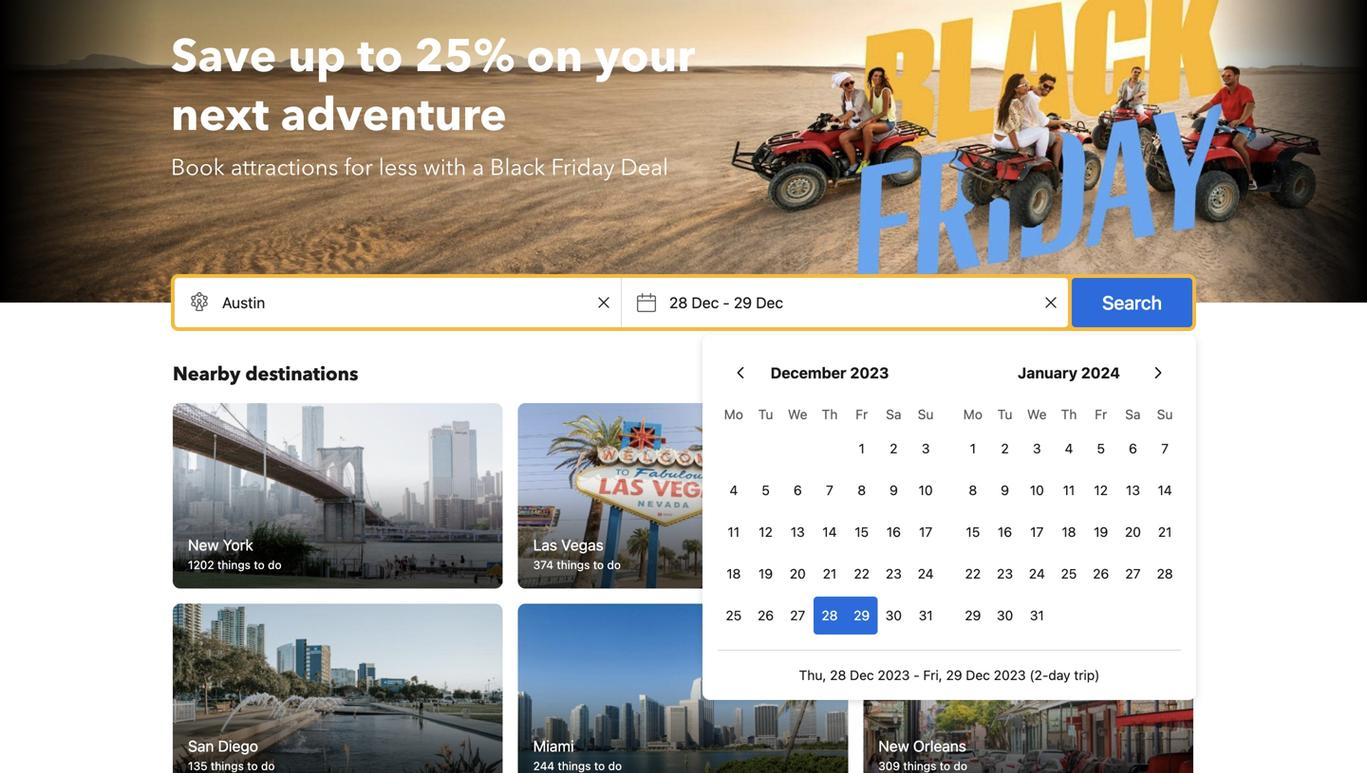 Task type: vqa. For each thing, say whether or not it's contained in the screenshot.
20%
no



Task type: locate. For each thing, give the bounding box(es) containing it.
fr
[[856, 407, 868, 423], [1095, 407, 1107, 423]]

key west image
[[863, 404, 1193, 589]]

sa for 2024
[[1125, 407, 1141, 423]]

1 horizontal spatial 7
[[1161, 441, 1169, 457]]

1 31 from the left
[[919, 608, 933, 624]]

tu
[[758, 407, 773, 423], [998, 407, 1013, 423]]

7 right 6 december 2023 option
[[826, 483, 834, 498]]

2 su from the left
[[1157, 407, 1173, 423]]

attractions
[[231, 152, 338, 184]]

0 horizontal spatial 31
[[919, 608, 933, 624]]

2 we from the left
[[1027, 407, 1047, 423]]

20 January 2024 checkbox
[[1117, 514, 1149, 552]]

5 right 4 january 2024 checkbox
[[1097, 441, 1105, 457]]

2 right 1 checkbox
[[890, 441, 898, 457]]

su for 2024
[[1157, 407, 1173, 423]]

1 15 from the left
[[855, 525, 869, 540]]

0 horizontal spatial 2
[[890, 441, 898, 457]]

22
[[854, 566, 870, 582], [965, 566, 981, 582]]

6 right 5 december 2023 checkbox
[[794, 483, 802, 498]]

26
[[1093, 566, 1109, 582], [758, 608, 774, 624]]

1 horizontal spatial 16
[[998, 525, 1012, 540]]

4 inside 4 january 2024 checkbox
[[1065, 441, 1073, 457]]

things down york
[[217, 559, 251, 572]]

1 horizontal spatial 22
[[965, 566, 981, 582]]

0 vertical spatial 4
[[1065, 441, 1073, 457]]

13 January 2024 checkbox
[[1117, 472, 1149, 510]]

tu for december
[[758, 407, 773, 423]]

miami image
[[518, 604, 848, 774]]

13 for 13 checkbox
[[1126, 483, 1140, 498]]

dec
[[692, 294, 719, 312], [756, 294, 783, 312], [850, 668, 874, 684], [966, 668, 990, 684]]

do right 374
[[607, 559, 621, 572]]

su up 3 checkbox
[[918, 407, 934, 423]]

16 inside option
[[998, 525, 1012, 540]]

0 horizontal spatial 11
[[728, 525, 740, 540]]

20 right 19 january 2024 checkbox
[[1125, 525, 1141, 540]]

19 right 18 december 2023 option
[[759, 566, 773, 582]]

things down vegas
[[557, 559, 590, 572]]

0 vertical spatial 20
[[1125, 525, 1141, 540]]

1 horizontal spatial 11
[[1063, 483, 1075, 498]]

24
[[918, 566, 934, 582], [1029, 566, 1045, 582]]

things down diego
[[211, 760, 244, 773]]

24 right 23 january 2024 checkbox
[[1029, 566, 1045, 582]]

su
[[918, 407, 934, 423], [1157, 407, 1173, 423]]

0 horizontal spatial 4
[[730, 483, 738, 498]]

12 inside checkbox
[[759, 525, 773, 540]]

27 for 27 december 2023 option
[[790, 608, 805, 624]]

0 horizontal spatial -
[[723, 294, 730, 312]]

things for key west
[[899, 559, 932, 572]]

1 horizontal spatial 30
[[997, 608, 1013, 624]]

8 inside option
[[858, 483, 866, 498]]

1 inside checkbox
[[859, 441, 865, 457]]

san diego 135 things to do
[[188, 738, 275, 773]]

1 horizontal spatial we
[[1027, 407, 1047, 423]]

0 horizontal spatial we
[[788, 407, 808, 423]]

27 inside 'checkbox'
[[1125, 566, 1141, 582]]

309
[[879, 760, 900, 773]]

1 horizontal spatial 24
[[1029, 566, 1045, 582]]

sa up 2 option
[[886, 407, 902, 423]]

december 2023
[[771, 364, 889, 382]]

27 January 2024 checkbox
[[1117, 555, 1149, 593]]

23 for 23 checkbox
[[886, 566, 902, 582]]

1
[[859, 441, 865, 457], [970, 441, 976, 457]]

thu,
[[799, 668, 827, 684]]

13 right "12" option
[[1126, 483, 1140, 498]]

1 horizontal spatial grid
[[957, 396, 1181, 635]]

11 inside checkbox
[[728, 525, 740, 540]]

to down the orleans
[[940, 760, 951, 773]]

4 right 3 option
[[1065, 441, 1073, 457]]

10 inside option
[[919, 483, 933, 498]]

9 inside checkbox
[[890, 483, 898, 498]]

28 January 2024 checkbox
[[1149, 555, 1181, 593]]

0 horizontal spatial 3
[[922, 441, 930, 457]]

1 horizontal spatial 6
[[1129, 441, 1137, 457]]

16 for 16 option
[[998, 525, 1012, 540]]

miami
[[533, 738, 574, 756]]

do right 244
[[608, 760, 622, 773]]

mo
[[724, 407, 743, 423], [964, 407, 983, 423]]

11 right 10 checkbox
[[1063, 483, 1075, 498]]

11 left "12" checkbox
[[728, 525, 740, 540]]

do inside miami 244 things to do
[[608, 760, 622, 773]]

0 vertical spatial 5
[[1097, 441, 1105, 457]]

0 horizontal spatial 6
[[794, 483, 802, 498]]

1 30 from the left
[[886, 608, 902, 624]]

Where are you going? search field
[[175, 278, 621, 328]]

grid for december
[[718, 396, 942, 635]]

2023
[[850, 364, 889, 382], [878, 668, 910, 684], [994, 668, 1026, 684]]

destinations
[[245, 362, 358, 388]]

th up 4 january 2024 checkbox
[[1061, 407, 1077, 423]]

1 horizontal spatial fr
[[1095, 407, 1107, 423]]

29 December 2023 checkbox
[[846, 597, 878, 635]]

1 horizontal spatial 4
[[1065, 441, 1073, 457]]

0 horizontal spatial 8
[[858, 483, 866, 498]]

15 December 2023 checkbox
[[846, 514, 878, 552]]

27 right 26 january 2024 option
[[1125, 566, 1141, 582]]

12 inside option
[[1094, 483, 1108, 498]]

6
[[1129, 441, 1137, 457], [794, 483, 802, 498]]

1 vertical spatial new
[[879, 738, 909, 756]]

1 3 from the left
[[922, 441, 930, 457]]

21 inside option
[[1158, 525, 1172, 540]]

0 horizontal spatial tu
[[758, 407, 773, 423]]

7 January 2024 checkbox
[[1149, 430, 1181, 468]]

to down vegas
[[593, 559, 604, 572]]

do for new york
[[268, 559, 282, 572]]

11
[[1063, 483, 1075, 498], [728, 525, 740, 540]]

26 inside option
[[758, 608, 774, 624]]

13 right "12" checkbox
[[791, 525, 805, 540]]

0 vertical spatial 6
[[1129, 441, 1137, 457]]

2 10 from the left
[[1030, 483, 1044, 498]]

las
[[533, 537, 557, 555]]

do
[[268, 559, 282, 572], [607, 559, 621, 572], [949, 559, 963, 572], [261, 760, 275, 773], [608, 760, 622, 773], [954, 760, 967, 773]]

12
[[1094, 483, 1108, 498], [759, 525, 773, 540]]

1 vertical spatial -
[[914, 668, 920, 684]]

1 2 from the left
[[890, 441, 898, 457]]

1 vertical spatial 6
[[794, 483, 802, 498]]

19 for 19 january 2024 checkbox
[[1094, 525, 1108, 540]]

4 left 5 december 2023 checkbox
[[730, 483, 738, 498]]

9 for 9 december 2023 checkbox at the right
[[890, 483, 898, 498]]

12 for "12" checkbox
[[759, 525, 773, 540]]

11 inside checkbox
[[1063, 483, 1075, 498]]

new up 309 at the right of the page
[[879, 738, 909, 756]]

10 for the 10 option
[[919, 483, 933, 498]]

0 horizontal spatial su
[[918, 407, 934, 423]]

1 24 from the left
[[918, 566, 934, 582]]

1 horizontal spatial 14
[[1158, 483, 1172, 498]]

16 December 2023 checkbox
[[878, 514, 910, 552]]

1 horizontal spatial su
[[1157, 407, 1173, 423]]

3
[[922, 441, 930, 457], [1033, 441, 1041, 457]]

13 December 2023 checkbox
[[782, 514, 814, 552]]

key west 117 things to do
[[879, 537, 963, 572]]

to inside "key west 117 things to do"
[[935, 559, 946, 572]]

29 inside the 29 january 2024 checkbox
[[965, 608, 981, 624]]

2023 left (2-
[[994, 668, 1026, 684]]

1 vertical spatial 12
[[759, 525, 773, 540]]

3 right 2 checkbox
[[1033, 441, 1041, 457]]

23 right 22 january 2024 checkbox
[[997, 566, 1013, 582]]

3 for december 2023
[[922, 441, 930, 457]]

to inside miami 244 things to do
[[594, 760, 605, 773]]

to for las vegas
[[593, 559, 604, 572]]

9 inside option
[[1001, 483, 1009, 498]]

30 right the 29 january 2024 checkbox
[[997, 608, 1013, 624]]

do right 1202
[[268, 559, 282, 572]]

22 left 23 january 2024 checkbox
[[965, 566, 981, 582]]

1 tu from the left
[[758, 407, 773, 423]]

1 vertical spatial 7
[[826, 483, 834, 498]]

0 horizontal spatial 10
[[919, 483, 933, 498]]

22 December 2023 checkbox
[[846, 555, 878, 593]]

25 left 26 december 2023 option
[[726, 608, 742, 624]]

1 January 2024 checkbox
[[957, 430, 989, 468]]

5
[[1097, 441, 1105, 457], [762, 483, 770, 498]]

sa
[[886, 407, 902, 423], [1125, 407, 1141, 423]]

1 22 from the left
[[854, 566, 870, 582]]

to inside san diego 135 things to do
[[247, 760, 258, 773]]

1 vertical spatial 21
[[823, 566, 837, 582]]

30 January 2024 checkbox
[[989, 597, 1021, 635]]

23 December 2023 checkbox
[[878, 555, 910, 593]]

5 for 5 checkbox
[[1097, 441, 1105, 457]]

0 vertical spatial 12
[[1094, 483, 1108, 498]]

(2-
[[1030, 668, 1049, 684]]

29 January 2024 checkbox
[[957, 597, 989, 635]]

14 inside option
[[1158, 483, 1172, 498]]

grid
[[718, 396, 942, 635], [957, 396, 1181, 635]]

do inside "key west 117 things to do"
[[949, 559, 963, 572]]

24 inside 24 december 2023 option
[[918, 566, 934, 582]]

sa up 6 january 2024 option
[[1125, 407, 1141, 423]]

8
[[858, 483, 866, 498], [969, 483, 977, 498]]

21 right 20 january 2024 checkbox
[[1158, 525, 1172, 540]]

las vegas 374 things to do
[[533, 537, 621, 572]]

to down west
[[935, 559, 946, 572]]

things down west
[[899, 559, 932, 572]]

0 horizontal spatial grid
[[718, 396, 942, 635]]

search button
[[1072, 278, 1193, 328]]

2 30 from the left
[[997, 608, 1013, 624]]

7 inside option
[[1161, 441, 1169, 457]]

13 inside checkbox
[[1126, 483, 1140, 498]]

25%
[[415, 26, 515, 88]]

2 inside option
[[890, 441, 898, 457]]

29
[[734, 294, 752, 312], [854, 608, 870, 624], [965, 608, 981, 624], [946, 668, 962, 684]]

with
[[423, 152, 467, 184]]

30 inside 30 'option'
[[997, 608, 1013, 624]]

2 sa from the left
[[1125, 407, 1141, 423]]

20 inside checkbox
[[1125, 525, 1141, 540]]

23 down key
[[886, 566, 902, 582]]

1 horizontal spatial 15
[[966, 525, 980, 540]]

1 December 2023 checkbox
[[846, 430, 878, 468]]

2 16 from the left
[[998, 525, 1012, 540]]

2 3 from the left
[[1033, 441, 1041, 457]]

new
[[188, 537, 219, 555], [879, 738, 909, 756]]

31 December 2023 checkbox
[[910, 597, 942, 635]]

1 horizontal spatial 25
[[1061, 566, 1077, 582]]

1 horizontal spatial 12
[[1094, 483, 1108, 498]]

13
[[1126, 483, 1140, 498], [791, 525, 805, 540]]

0 vertical spatial new
[[188, 537, 219, 555]]

2 th from the left
[[1061, 407, 1077, 423]]

las vegas image
[[518, 404, 848, 589]]

2 24 from the left
[[1029, 566, 1045, 582]]

23
[[886, 566, 902, 582], [997, 566, 1013, 582]]

31 right 30 checkbox
[[919, 608, 933, 624]]

12 left 13 december 2023 option
[[759, 525, 773, 540]]

4 for 4 option
[[730, 483, 738, 498]]

7 right 6 january 2024 option
[[1161, 441, 1169, 457]]

to inside las vegas 374 things to do
[[593, 559, 604, 572]]

1 left 2 option
[[859, 441, 865, 457]]

1 horizontal spatial -
[[914, 668, 920, 684]]

2 inside checkbox
[[1001, 441, 1009, 457]]

2 right 1 january 2024 option
[[1001, 441, 1009, 457]]

0 horizontal spatial 19
[[759, 566, 773, 582]]

24 down west
[[918, 566, 934, 582]]

0 horizontal spatial 30
[[886, 608, 902, 624]]

on
[[526, 26, 583, 88]]

1 vertical spatial 13
[[791, 525, 805, 540]]

19 inside checkbox
[[1094, 525, 1108, 540]]

things
[[217, 559, 251, 572], [557, 559, 590, 572], [899, 559, 932, 572], [211, 760, 244, 773], [558, 760, 591, 773], [903, 760, 937, 773]]

20
[[1125, 525, 1141, 540], [790, 566, 806, 582]]

26 inside option
[[1093, 566, 1109, 582]]

27 right 26 december 2023 option
[[790, 608, 805, 624]]

17 inside option
[[1030, 525, 1044, 540]]

1 horizontal spatial tu
[[998, 407, 1013, 423]]

key
[[879, 537, 904, 555]]

14
[[1158, 483, 1172, 498], [823, 525, 837, 540]]

1 horizontal spatial 21
[[1158, 525, 1172, 540]]

7 for 7 january 2024 option
[[1161, 441, 1169, 457]]

tu down december
[[758, 407, 773, 423]]

things down the orleans
[[903, 760, 937, 773]]

1 vertical spatial 11
[[728, 525, 740, 540]]

0 horizontal spatial 26
[[758, 608, 774, 624]]

1 we from the left
[[788, 407, 808, 423]]

1 vertical spatial 20
[[790, 566, 806, 582]]

19 right 18 january 2024 option
[[1094, 525, 1108, 540]]

5 inside checkbox
[[762, 483, 770, 498]]

3 inside checkbox
[[922, 441, 930, 457]]

18
[[1062, 525, 1076, 540], [727, 566, 741, 582]]

th down december 2023
[[822, 407, 838, 423]]

6 right 5 checkbox
[[1129, 441, 1137, 457]]

0 horizontal spatial mo
[[724, 407, 743, 423]]

27 inside option
[[790, 608, 805, 624]]

2 23 from the left
[[997, 566, 1013, 582]]

things inside las vegas 374 things to do
[[557, 559, 590, 572]]

2 2 from the left
[[1001, 441, 1009, 457]]

14 right 13 december 2023 option
[[823, 525, 837, 540]]

1 horizontal spatial 5
[[1097, 441, 1105, 457]]

do right 135
[[261, 760, 275, 773]]

3 inside option
[[1033, 441, 1041, 457]]

29 inside 29 december 2023 checkbox
[[854, 608, 870, 624]]

0 vertical spatial 7
[[1161, 441, 1169, 457]]

0 vertical spatial 14
[[1158, 483, 1172, 498]]

0 horizontal spatial 14
[[823, 525, 837, 540]]

30 right 29 december 2023 checkbox
[[886, 608, 902, 624]]

30
[[886, 608, 902, 624], [997, 608, 1013, 624]]

3 right 2 option
[[922, 441, 930, 457]]

fr up 1 checkbox
[[856, 407, 868, 423]]

8 January 2024 checkbox
[[957, 472, 989, 510]]

things down miami
[[558, 760, 591, 773]]

2
[[890, 441, 898, 457], [1001, 441, 1009, 457]]

to right up
[[357, 26, 403, 88]]

21 inside the 21 checkbox
[[823, 566, 837, 582]]

0 vertical spatial 25
[[1061, 566, 1077, 582]]

17 right 16 option
[[1030, 525, 1044, 540]]

24 January 2024 checkbox
[[1021, 555, 1053, 593]]

1 vertical spatial 27
[[790, 608, 805, 624]]

11 December 2023 checkbox
[[718, 514, 750, 552]]

0 horizontal spatial 25
[[726, 608, 742, 624]]

1 horizontal spatial 18
[[1062, 525, 1076, 540]]

1 vertical spatial 19
[[759, 566, 773, 582]]

374
[[533, 559, 554, 572]]

1 vertical spatial 25
[[726, 608, 742, 624]]

do for new orleans
[[954, 760, 967, 773]]

1 horizontal spatial 1
[[970, 441, 976, 457]]

1 vertical spatial 4
[[730, 483, 738, 498]]

1 horizontal spatial 13
[[1126, 483, 1140, 498]]

save up to 25% on your next adventure book attractions for less with a black friday deal
[[171, 26, 695, 184]]

0 horizontal spatial 15
[[855, 525, 869, 540]]

2 for january 2024
[[1001, 441, 1009, 457]]

-
[[723, 294, 730, 312], [914, 668, 920, 684]]

2 17 from the left
[[1030, 525, 1044, 540]]

0 horizontal spatial 5
[[762, 483, 770, 498]]

15 left 16 option
[[966, 525, 980, 540]]

13 inside option
[[791, 525, 805, 540]]

new inside new york 1202 things to do
[[188, 537, 219, 555]]

10 right 9 december 2023 checkbox at the right
[[919, 483, 933, 498]]

25 January 2024 checkbox
[[1053, 555, 1085, 593]]

1 16 from the left
[[887, 525, 901, 540]]

30 for 30 checkbox
[[886, 608, 902, 624]]

mo up 1 january 2024 option
[[964, 407, 983, 423]]

25 left 26 january 2024 option
[[1061, 566, 1077, 582]]

8 for "8 january 2024" option
[[969, 483, 977, 498]]

1 horizontal spatial 27
[[1125, 566, 1141, 582]]

2 fr from the left
[[1095, 407, 1107, 423]]

we
[[788, 407, 808, 423], [1027, 407, 1047, 423]]

16 right '15 january 2024' checkbox
[[998, 525, 1012, 540]]

30 inside 30 checkbox
[[886, 608, 902, 624]]

1 for december
[[859, 441, 865, 457]]

do inside san diego 135 things to do
[[261, 760, 275, 773]]

things inside new orleans 309 things to do
[[903, 760, 937, 773]]

7 inside checkbox
[[826, 483, 834, 498]]

10 for 10 checkbox
[[1030, 483, 1044, 498]]

18 for 18 december 2023 option
[[727, 566, 741, 582]]

20 for 20 checkbox
[[790, 566, 806, 582]]

1 8 from the left
[[858, 483, 866, 498]]

6 December 2023 checkbox
[[782, 472, 814, 510]]

17 right 16 december 2023 option
[[919, 525, 933, 540]]

5 January 2024 checkbox
[[1085, 430, 1117, 468]]

book
[[171, 152, 225, 184]]

0 horizontal spatial 17
[[919, 525, 933, 540]]

0 vertical spatial 27
[[1125, 566, 1141, 582]]

1 horizontal spatial 10
[[1030, 483, 1044, 498]]

4 for 4 january 2024 checkbox
[[1065, 441, 1073, 457]]

1 23 from the left
[[886, 566, 902, 582]]

tu up 2 checkbox
[[998, 407, 1013, 423]]

sa for 2023
[[886, 407, 902, 423]]

friday
[[551, 152, 615, 184]]

adventure
[[281, 85, 507, 147]]

1 th from the left
[[822, 407, 838, 423]]

0 vertical spatial 13
[[1126, 483, 1140, 498]]

12 right 11 checkbox
[[1094, 483, 1108, 498]]

22 left 117
[[854, 566, 870, 582]]

1 1 from the left
[[859, 441, 865, 457]]

0 horizontal spatial new
[[188, 537, 219, 555]]

8 inside option
[[969, 483, 977, 498]]

1 17 from the left
[[919, 525, 933, 540]]

1 vertical spatial 5
[[762, 483, 770, 498]]

th
[[822, 407, 838, 423], [1061, 407, 1077, 423]]

10
[[919, 483, 933, 498], [1030, 483, 1044, 498]]

24 inside 24 option
[[1029, 566, 1045, 582]]

0 horizontal spatial 23
[[886, 566, 902, 582]]

31
[[919, 608, 933, 624], [1030, 608, 1044, 624]]

1 horizontal spatial 9
[[1001, 483, 1009, 498]]

west
[[908, 537, 943, 555]]

18 right 17 january 2024 option
[[1062, 525, 1076, 540]]

21
[[1158, 525, 1172, 540], [823, 566, 837, 582]]

new for new york
[[188, 537, 219, 555]]

1 horizontal spatial 20
[[1125, 525, 1141, 540]]

black
[[490, 152, 546, 184]]

fri,
[[923, 668, 943, 684]]

3 December 2023 checkbox
[[910, 430, 942, 468]]

5 inside checkbox
[[1097, 441, 1105, 457]]

0 horizontal spatial 22
[[854, 566, 870, 582]]

2 grid from the left
[[957, 396, 1181, 635]]

14 inside option
[[823, 525, 837, 540]]

1 fr from the left
[[856, 407, 868, 423]]

fr up 5 checkbox
[[1095, 407, 1107, 423]]

0 horizontal spatial sa
[[886, 407, 902, 423]]

31 inside 31 december 2023 option
[[919, 608, 933, 624]]

3 for january 2024
[[1033, 441, 1041, 457]]

0 horizontal spatial 21
[[823, 566, 837, 582]]

to
[[357, 26, 403, 88], [254, 559, 265, 572], [593, 559, 604, 572], [935, 559, 946, 572], [247, 760, 258, 773], [594, 760, 605, 773], [940, 760, 951, 773]]

to for san diego
[[247, 760, 258, 773]]

16 inside option
[[887, 525, 901, 540]]

7
[[1161, 441, 1169, 457], [826, 483, 834, 498]]

0 horizontal spatial 16
[[887, 525, 901, 540]]

15
[[855, 525, 869, 540], [966, 525, 980, 540]]

10 inside checkbox
[[1030, 483, 1044, 498]]

2 15 from the left
[[966, 525, 980, 540]]

0 horizontal spatial 18
[[727, 566, 741, 582]]

2 22 from the left
[[965, 566, 981, 582]]

1 sa from the left
[[886, 407, 902, 423]]

20 inside checkbox
[[790, 566, 806, 582]]

things inside new york 1202 things to do
[[217, 559, 251, 572]]

tu for january
[[998, 407, 1013, 423]]

4 inside 4 option
[[730, 483, 738, 498]]

your
[[595, 26, 695, 88]]

1 mo from the left
[[724, 407, 743, 423]]

14 January 2024 checkbox
[[1149, 472, 1181, 510]]

14 right 13 checkbox
[[1158, 483, 1172, 498]]

19
[[1094, 525, 1108, 540], [759, 566, 773, 582]]

28
[[669, 294, 688, 312], [1157, 566, 1173, 582], [822, 608, 838, 624], [830, 668, 846, 684]]

4
[[1065, 441, 1073, 457], [730, 483, 738, 498]]

28 dec - 29 dec
[[669, 294, 783, 312]]

1 inside option
[[970, 441, 976, 457]]

to down diego
[[247, 760, 258, 773]]

san
[[188, 738, 214, 756]]

2 8 from the left
[[969, 483, 977, 498]]

2 mo from the left
[[964, 407, 983, 423]]

17 inside "option"
[[919, 525, 933, 540]]

2 1 from the left
[[970, 441, 976, 457]]

25
[[1061, 566, 1077, 582], [726, 608, 742, 624]]

25 December 2023 checkbox
[[718, 597, 750, 635]]

we up 3 option
[[1027, 407, 1047, 423]]

8 left the 9 january 2024 option
[[969, 483, 977, 498]]

mo for january
[[964, 407, 983, 423]]

new up 1202
[[188, 537, 219, 555]]

1 vertical spatial 14
[[823, 525, 837, 540]]

1 horizontal spatial 19
[[1094, 525, 1108, 540]]

0 vertical spatial 26
[[1093, 566, 1109, 582]]

1 horizontal spatial 31
[[1030, 608, 1044, 624]]

17
[[919, 525, 933, 540], [1030, 525, 1044, 540]]

1 horizontal spatial 23
[[997, 566, 1013, 582]]

new york 1202 things to do
[[188, 537, 282, 572]]

6 January 2024 checkbox
[[1117, 430, 1149, 468]]

things inside "key west 117 things to do"
[[899, 559, 932, 572]]

do inside las vegas 374 things to do
[[607, 559, 621, 572]]

things inside miami 244 things to do
[[558, 760, 591, 773]]

27
[[1125, 566, 1141, 582], [790, 608, 805, 624]]

15 left 16 december 2023 option
[[855, 525, 869, 540]]

to right 244
[[594, 760, 605, 773]]

2 9 from the left
[[1001, 483, 1009, 498]]

18 January 2024 checkbox
[[1053, 514, 1085, 552]]

5 left 6 december 2023 option
[[762, 483, 770, 498]]

0 vertical spatial 11
[[1063, 483, 1075, 498]]

0 horizontal spatial 24
[[918, 566, 934, 582]]

mo up 4 option
[[724, 407, 743, 423]]

1 10 from the left
[[919, 483, 933, 498]]

york
[[223, 537, 253, 555]]

new inside new orleans 309 things to do
[[879, 738, 909, 756]]

things for las vegas
[[557, 559, 590, 572]]

0 horizontal spatial 13
[[791, 525, 805, 540]]

1 horizontal spatial new
[[879, 738, 909, 756]]

19 for 19 option
[[759, 566, 773, 582]]

things inside san diego 135 things to do
[[211, 760, 244, 773]]

do inside new york 1202 things to do
[[268, 559, 282, 572]]

31 right 30 'option'
[[1030, 608, 1044, 624]]

1 9 from the left
[[890, 483, 898, 498]]

0 horizontal spatial 7
[[826, 483, 834, 498]]

do inside new orleans 309 things to do
[[954, 760, 967, 773]]

things for new york
[[217, 559, 251, 572]]

20 December 2023 checkbox
[[782, 555, 814, 593]]

1 horizontal spatial 26
[[1093, 566, 1109, 582]]

new orleans image
[[863, 604, 1193, 774]]

21 left 22 december 2023 checkbox
[[823, 566, 837, 582]]

8 right 7 checkbox
[[858, 483, 866, 498]]

to inside new orleans 309 things to do
[[940, 760, 951, 773]]

17 for 17 "option"
[[919, 525, 933, 540]]

2 tu from the left
[[998, 407, 1013, 423]]

1 horizontal spatial th
[[1061, 407, 1077, 423]]

do down the orleans
[[954, 760, 967, 773]]

31 inside 31 checkbox
[[1030, 608, 1044, 624]]

1 horizontal spatial 2
[[1001, 441, 1009, 457]]

to right 1202
[[254, 559, 265, 572]]

9
[[890, 483, 898, 498], [1001, 483, 1009, 498]]

20 right 19 option
[[790, 566, 806, 582]]

2 31 from the left
[[1030, 608, 1044, 624]]

16 right 15 checkbox
[[887, 525, 901, 540]]

10 right the 9 january 2024 option
[[1030, 483, 1044, 498]]

do right 24 december 2023 option
[[949, 559, 963, 572]]

1 left 2 checkbox
[[970, 441, 976, 457]]

to inside new york 1202 things to do
[[254, 559, 265, 572]]

su up 7 january 2024 option
[[1157, 407, 1173, 423]]

19 inside option
[[759, 566, 773, 582]]

1 horizontal spatial 17
[[1030, 525, 1044, 540]]

0 horizontal spatial 1
[[859, 441, 865, 457]]

18 left 19 option
[[727, 566, 741, 582]]

0 horizontal spatial th
[[822, 407, 838, 423]]

less
[[379, 152, 418, 184]]

we down december
[[788, 407, 808, 423]]

1 su from the left
[[918, 407, 934, 423]]

1 grid from the left
[[718, 396, 942, 635]]

0 vertical spatial 18
[[1062, 525, 1076, 540]]

0 horizontal spatial 20
[[790, 566, 806, 582]]

9 right "8 january 2024" option
[[1001, 483, 1009, 498]]

do for las vegas
[[607, 559, 621, 572]]

22 January 2024 checkbox
[[957, 555, 989, 593]]

15 for 15 checkbox
[[855, 525, 869, 540]]

16
[[887, 525, 901, 540], [998, 525, 1012, 540]]

9 right 8 option
[[890, 483, 898, 498]]

0 horizontal spatial 27
[[790, 608, 805, 624]]

18 for 18 january 2024 option
[[1062, 525, 1076, 540]]

244
[[533, 760, 555, 773]]



Task type: describe. For each thing, give the bounding box(es) containing it.
135
[[188, 760, 207, 773]]

december
[[771, 364, 847, 382]]

30 December 2023 checkbox
[[878, 597, 910, 635]]

27 December 2023 checkbox
[[782, 597, 814, 635]]

31 January 2024 checkbox
[[1021, 597, 1053, 635]]

14 for 14 option
[[823, 525, 837, 540]]

new for new orleans
[[879, 738, 909, 756]]

30 for 30 'option'
[[997, 608, 1013, 624]]

23 for 23 january 2024 checkbox
[[997, 566, 1013, 582]]

6 for 6 december 2023 option
[[794, 483, 802, 498]]

8 December 2023 checkbox
[[846, 472, 878, 510]]

search
[[1102, 291, 1162, 314]]

4 January 2024 checkbox
[[1053, 430, 1085, 468]]

31 for 31 checkbox
[[1030, 608, 1044, 624]]

we for december
[[788, 407, 808, 423]]

27 for 27 'checkbox'
[[1125, 566, 1141, 582]]

17 December 2023 checkbox
[[910, 514, 942, 552]]

fr for 2024
[[1095, 407, 1107, 423]]

nearby
[[173, 362, 241, 388]]

up
[[288, 26, 346, 88]]

5 for 5 december 2023 checkbox
[[762, 483, 770, 498]]

th for december
[[822, 407, 838, 423]]

6 for 6 january 2024 option
[[1129, 441, 1137, 457]]

orleans
[[913, 738, 966, 756]]

18 December 2023 checkbox
[[718, 555, 750, 593]]

vegas
[[561, 537, 604, 555]]

a
[[472, 152, 484, 184]]

13 for 13 december 2023 option
[[791, 525, 805, 540]]

15 for '15 january 2024' checkbox
[[966, 525, 980, 540]]

th for january
[[1061, 407, 1077, 423]]

16 for 16 december 2023 option
[[887, 525, 901, 540]]

24 for 24 option
[[1029, 566, 1045, 582]]

19 January 2024 checkbox
[[1085, 514, 1117, 552]]

we for january
[[1027, 407, 1047, 423]]

117
[[879, 559, 896, 572]]

24 December 2023 checkbox
[[910, 555, 942, 593]]

day
[[1049, 668, 1071, 684]]

16 January 2024 checkbox
[[989, 514, 1021, 552]]

new orleans 309 things to do
[[879, 738, 967, 773]]

thu, 28 dec 2023 - fri, 29 dec 2023 (2-day trip)
[[799, 668, 1100, 684]]

5 December 2023 checkbox
[[750, 472, 782, 510]]

4 December 2023 checkbox
[[718, 472, 750, 510]]

12 for "12" option
[[1094, 483, 1108, 498]]

to inside save up to 25% on your next adventure book attractions for less with a black friday deal
[[357, 26, 403, 88]]

21 for '21' option
[[1158, 525, 1172, 540]]

10 December 2023 checkbox
[[910, 472, 942, 510]]

26 January 2024 checkbox
[[1085, 555, 1117, 593]]

22 for 22 december 2023 checkbox
[[854, 566, 870, 582]]

26 for 26 december 2023 option
[[758, 608, 774, 624]]

2023 right december
[[850, 364, 889, 382]]

24 for 24 december 2023 option
[[918, 566, 934, 582]]

2 January 2024 checkbox
[[989, 430, 1021, 468]]

7 for 7 checkbox
[[826, 483, 834, 498]]

21 for the 21 checkbox
[[823, 566, 837, 582]]

20 for 20 january 2024 checkbox
[[1125, 525, 1141, 540]]

31 for 31 december 2023 option on the bottom of page
[[919, 608, 933, 624]]

mo for december
[[724, 407, 743, 423]]

23 January 2024 checkbox
[[989, 555, 1021, 593]]

2 for december 2023
[[890, 441, 898, 457]]

14 December 2023 checkbox
[[814, 514, 846, 552]]

do for san diego
[[261, 760, 275, 773]]

things for new orleans
[[903, 760, 937, 773]]

28 December 2023 checkbox
[[814, 597, 846, 635]]

22 for 22 january 2024 checkbox
[[965, 566, 981, 582]]

san diego image
[[173, 604, 503, 774]]

8 for 8 option
[[858, 483, 866, 498]]

1 for january
[[970, 441, 976, 457]]

0 vertical spatial -
[[723, 294, 730, 312]]

grid for january
[[957, 396, 1181, 635]]

28 inside cell
[[822, 608, 838, 624]]

17 January 2024 checkbox
[[1021, 514, 1053, 552]]

miami 244 things to do
[[533, 738, 622, 773]]

deal
[[620, 152, 669, 184]]

3 January 2024 checkbox
[[1021, 430, 1053, 468]]

9 for the 9 january 2024 option
[[1001, 483, 1009, 498]]

do for key west
[[949, 559, 963, 572]]

su for 2023
[[918, 407, 934, 423]]

things for san diego
[[211, 760, 244, 773]]

17 for 17 january 2024 option
[[1030, 525, 1044, 540]]

12 December 2023 checkbox
[[750, 514, 782, 552]]

7 December 2023 checkbox
[[814, 472, 846, 510]]

2023 left fri,
[[878, 668, 910, 684]]

trip)
[[1074, 668, 1100, 684]]

save
[[171, 26, 277, 88]]

fr for 2023
[[856, 407, 868, 423]]

to for new york
[[254, 559, 265, 572]]

9 December 2023 checkbox
[[878, 472, 910, 510]]

9 January 2024 checkbox
[[989, 472, 1021, 510]]

nearby destinations
[[173, 362, 358, 388]]

to for key west
[[935, 559, 946, 572]]

26 for 26 january 2024 option
[[1093, 566, 1109, 582]]

19 December 2023 checkbox
[[750, 555, 782, 593]]

11 for 11 checkbox
[[1063, 483, 1075, 498]]

12 January 2024 checkbox
[[1085, 472, 1117, 510]]

2 December 2023 checkbox
[[878, 430, 910, 468]]

for
[[344, 152, 373, 184]]

next
[[171, 85, 269, 147]]

diego
[[218, 738, 258, 756]]

january
[[1018, 364, 1078, 382]]

1202
[[188, 559, 214, 572]]

21 January 2024 checkbox
[[1149, 514, 1181, 552]]

14 for 14 option
[[1158, 483, 1172, 498]]

11 for 11 checkbox
[[728, 525, 740, 540]]

15 January 2024 checkbox
[[957, 514, 989, 552]]

january 2024
[[1018, 364, 1120, 382]]

to for new orleans
[[940, 760, 951, 773]]

26 December 2023 checkbox
[[750, 597, 782, 635]]

new york image
[[173, 404, 503, 589]]

29 cell
[[846, 593, 878, 635]]

10 January 2024 checkbox
[[1021, 472, 1053, 510]]

11 January 2024 checkbox
[[1053, 472, 1085, 510]]

21 December 2023 checkbox
[[814, 555, 846, 593]]

28 cell
[[814, 593, 846, 635]]

2024
[[1081, 364, 1120, 382]]



